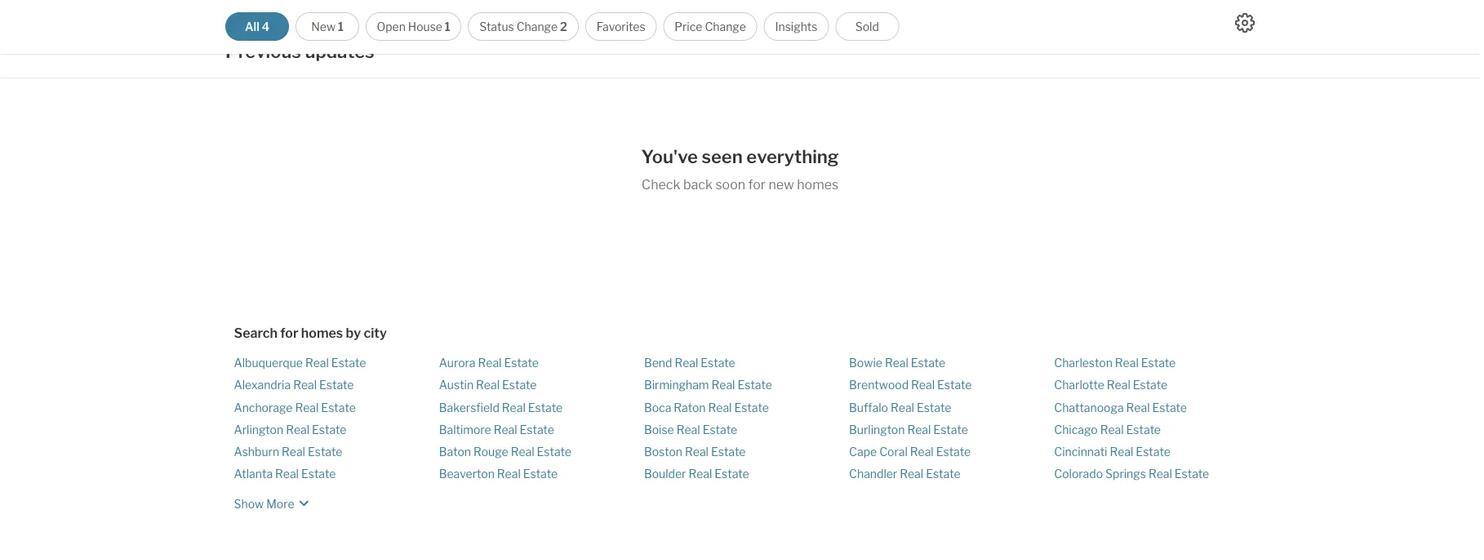 Task type: locate. For each thing, give the bounding box(es) containing it.
for up the albuquerque real estate link
[[280, 326, 298, 342]]

by
[[346, 326, 361, 342]]

baltimore
[[439, 423, 491, 437]]

estate for bend real estate
[[701, 357, 735, 370]]

1 right house
[[445, 20, 450, 33]]

bend real estate
[[644, 357, 735, 370]]

baltimore real estate
[[439, 423, 554, 437]]

estate down the boston real estate
[[715, 468, 749, 482]]

chandler
[[849, 468, 897, 482]]

search
[[234, 326, 278, 342]]

real for ashburn real estate
[[282, 446, 305, 459]]

real down baton rouge real estate on the left bottom of the page
[[497, 468, 521, 482]]

Open House radio
[[366, 12, 461, 41]]

atlanta real estate
[[234, 468, 336, 482]]

estate up baton rouge real estate link at the bottom of the page
[[520, 423, 554, 437]]

estate for charlotte real estate
[[1133, 379, 1167, 393]]

arlington
[[234, 423, 283, 437]]

springs
[[1105, 468, 1146, 482]]

estate right springs
[[1175, 468, 1209, 482]]

estate down the arlington real estate
[[308, 446, 342, 459]]

2 1 from the left
[[445, 20, 450, 33]]

real down 'anchorage real estate' link
[[286, 423, 309, 437]]

estate for beaverton real estate
[[523, 468, 558, 482]]

estate for chandler real estate
[[926, 468, 960, 482]]

1 horizontal spatial change
[[705, 20, 746, 33]]

real down search for homes by city
[[305, 357, 329, 370]]

change for price
[[705, 20, 746, 33]]

change for status
[[516, 20, 558, 33]]

option group
[[225, 12, 899, 41]]

real for boulder real estate
[[688, 468, 712, 482]]

0 horizontal spatial for
[[280, 326, 298, 342]]

estate for boston real estate
[[711, 446, 746, 459]]

boulder real estate
[[644, 468, 749, 482]]

1 horizontal spatial 1
[[445, 20, 450, 33]]

real down raton
[[677, 423, 700, 437]]

estate up boulder real estate at bottom
[[711, 446, 746, 459]]

1 horizontal spatial for
[[748, 177, 766, 193]]

birmingham
[[644, 379, 709, 393]]

real up chattanooga real estate
[[1107, 379, 1130, 393]]

2 change from the left
[[705, 20, 746, 33]]

estate up birmingham real estate link on the bottom of page
[[701, 357, 735, 370]]

real up "cape coral real estate" link
[[907, 423, 931, 437]]

estate down 'charlotte real estate' link
[[1152, 401, 1187, 415]]

real for arlington real estate
[[286, 423, 309, 437]]

estate up beaverton real estate link
[[537, 446, 571, 459]]

rouge
[[473, 446, 508, 459]]

estate up austin real estate link
[[504, 357, 539, 370]]

bakersfield
[[439, 401, 499, 415]]

real up cincinnati real estate 'link'
[[1100, 423, 1124, 437]]

real for albuquerque real estate
[[305, 357, 329, 370]]

estate down the anchorage real estate on the left bottom of page
[[312, 423, 347, 437]]

show more
[[234, 498, 294, 512]]

chattanooga real estate
[[1054, 401, 1187, 415]]

real up brentwood real estate
[[885, 357, 908, 370]]

estate down baton rouge real estate link at the bottom of the page
[[523, 468, 558, 482]]

charleston real estate link
[[1054, 357, 1176, 370]]

anchorage
[[234, 401, 293, 415]]

estate for boise real estate
[[703, 423, 737, 437]]

boca raton real estate link
[[644, 401, 769, 415]]

status change 2
[[479, 20, 567, 33]]

real up baltimore real estate link
[[502, 401, 525, 415]]

estate for bakersfield real estate
[[528, 401, 563, 415]]

real down the burlington real estate link
[[910, 446, 934, 459]]

estate down "cape coral real estate" link
[[926, 468, 960, 482]]

real up boca raton real estate link
[[711, 379, 735, 393]]

insights
[[775, 20, 817, 33]]

real down albuquerque real estate
[[293, 379, 317, 393]]

real for birmingham real estate
[[711, 379, 735, 393]]

homes
[[797, 177, 838, 193], [301, 326, 343, 342]]

chicago
[[1054, 423, 1098, 437]]

estate up brentwood real estate link at the bottom right of page
[[911, 357, 945, 370]]

estate down brentwood real estate
[[917, 401, 951, 415]]

albuquerque real estate
[[234, 357, 366, 370]]

atlanta real estate link
[[234, 468, 336, 482]]

real for boise real estate
[[677, 423, 700, 437]]

homes left by
[[301, 326, 343, 342]]

real for beaverton real estate
[[497, 468, 521, 482]]

estate down chattanooga real estate link
[[1126, 423, 1161, 437]]

new
[[311, 20, 336, 33]]

estate for ashburn real estate
[[308, 446, 342, 459]]

real up the birmingham
[[675, 357, 698, 370]]

open house 1
[[377, 20, 450, 33]]

real down the arlington real estate
[[282, 446, 305, 459]]

real for anchorage real estate
[[295, 401, 319, 415]]

estate for baltimore real estate
[[520, 423, 554, 437]]

new
[[769, 177, 794, 193]]

coral
[[879, 446, 908, 459]]

1
[[338, 20, 344, 33], [445, 20, 450, 33]]

beaverton real estate link
[[439, 468, 558, 482]]

0 horizontal spatial 1
[[338, 20, 344, 33]]

estate up colorado springs real estate link
[[1136, 446, 1170, 459]]

estate up boca raton real estate
[[738, 379, 772, 393]]

1 vertical spatial for
[[280, 326, 298, 342]]

real for baltimore real estate
[[494, 423, 517, 437]]

for left new
[[748, 177, 766, 193]]

homes right new
[[797, 177, 838, 193]]

price change
[[675, 20, 746, 33]]

All radio
[[225, 12, 289, 41]]

real for charleston real estate
[[1115, 357, 1139, 370]]

real right springs
[[1148, 468, 1172, 482]]

cincinnati real estate
[[1054, 446, 1170, 459]]

estate up chattanooga real estate
[[1133, 379, 1167, 393]]

brentwood
[[849, 379, 909, 393]]

0 horizontal spatial change
[[516, 20, 558, 33]]

estate up 'charlotte real estate' link
[[1141, 357, 1176, 370]]

estate for albuquerque real estate
[[331, 357, 366, 370]]

boca raton real estate
[[644, 401, 769, 415]]

anchorage real estate link
[[234, 401, 356, 415]]

burlington real estate link
[[849, 423, 968, 437]]

brentwood real estate link
[[849, 379, 972, 393]]

1 right "new"
[[338, 20, 344, 33]]

ashburn real estate
[[234, 446, 342, 459]]

for
[[748, 177, 766, 193], [280, 326, 298, 342]]

real up 'charlotte real estate' link
[[1115, 357, 1139, 370]]

Sold radio
[[835, 12, 899, 41]]

seen
[[702, 146, 743, 168]]

chattanooga
[[1054, 401, 1124, 415]]

colorado springs real estate link
[[1054, 468, 1209, 482]]

real down 'charlotte real estate' link
[[1126, 401, 1150, 415]]

real for brentwood real estate
[[911, 379, 935, 393]]

real for charlotte real estate
[[1107, 379, 1130, 393]]

new 1
[[311, 20, 344, 33]]

favorites
[[597, 20, 645, 33]]

estate down ashburn real estate link
[[301, 468, 336, 482]]

estate down by
[[331, 357, 366, 370]]

estate for birmingham real estate
[[738, 379, 772, 393]]

you've
[[641, 146, 698, 168]]

estate up buffalo real estate
[[937, 379, 972, 393]]

real down boston real estate link
[[688, 468, 712, 482]]

baltimore real estate link
[[439, 423, 554, 437]]

real for austin real estate
[[476, 379, 500, 393]]

bend
[[644, 357, 672, 370]]

birmingham real estate
[[644, 379, 772, 393]]

charlotte real estate
[[1054, 379, 1167, 393]]

arlington real estate
[[234, 423, 347, 437]]

real down aurora real estate link
[[476, 379, 500, 393]]

updates
[[305, 40, 374, 62]]

1 1 from the left
[[338, 20, 344, 33]]

real for cincinnati real estate
[[1110, 446, 1133, 459]]

real down "cape coral real estate" link
[[900, 468, 923, 482]]

estate down boca raton real estate
[[703, 423, 737, 437]]

estate up "cape coral real estate" link
[[933, 423, 968, 437]]

real down alexandria real estate link
[[295, 401, 319, 415]]

change left 2
[[516, 20, 558, 33]]

1 change from the left
[[516, 20, 558, 33]]

bowie real estate link
[[849, 357, 945, 370]]

estate for austin real estate
[[502, 379, 537, 393]]

real up springs
[[1110, 446, 1133, 459]]

estate for alexandria real estate
[[319, 379, 354, 393]]

show more link
[[234, 489, 314, 514]]

2
[[560, 20, 567, 33]]

0 vertical spatial homes
[[797, 177, 838, 193]]

real for chandler real estate
[[900, 468, 923, 482]]

estate down alexandria real estate link
[[321, 401, 356, 415]]

cincinnati
[[1054, 446, 1107, 459]]

real up baton rouge real estate on the left bottom of the page
[[494, 423, 517, 437]]

ashburn
[[234, 446, 279, 459]]

estate for atlanta real estate
[[301, 468, 336, 482]]

baton
[[439, 446, 471, 459]]

1 vertical spatial homes
[[301, 326, 343, 342]]

Favorites radio
[[585, 12, 657, 41]]

previous updates
[[225, 40, 374, 62]]

estate up baltimore real estate
[[528, 401, 563, 415]]

estate up bakersfield real estate at the bottom left of page
[[502, 379, 537, 393]]

chicago real estate link
[[1054, 423, 1161, 437]]

estate for arlington real estate
[[312, 423, 347, 437]]

real up austin real estate link
[[478, 357, 502, 370]]

boise
[[644, 423, 674, 437]]

real up boulder real estate at bottom
[[685, 446, 709, 459]]

estate for burlington real estate
[[933, 423, 968, 437]]

estate down albuquerque real estate
[[319, 379, 354, 393]]

bowie
[[849, 357, 882, 370]]

chicago real estate
[[1054, 423, 1161, 437]]

change right price
[[705, 20, 746, 33]]

real up burlington real estate
[[891, 401, 914, 415]]

real down ashburn real estate link
[[275, 468, 299, 482]]

real up buffalo real estate link
[[911, 379, 935, 393]]



Task type: describe. For each thing, give the bounding box(es) containing it.
beaverton
[[439, 468, 495, 482]]

boston real estate
[[644, 446, 746, 459]]

boulder
[[644, 468, 686, 482]]

you've seen everything
[[641, 146, 839, 168]]

check back soon for new homes
[[641, 177, 838, 193]]

estate for bowie real estate
[[911, 357, 945, 370]]

raton
[[674, 401, 706, 415]]

boston
[[644, 446, 682, 459]]

search for homes by city
[[234, 326, 387, 342]]

brentwood real estate
[[849, 379, 972, 393]]

sold
[[855, 20, 879, 33]]

anchorage real estate
[[234, 401, 356, 415]]

cape coral real estate link
[[849, 446, 971, 459]]

real down birmingham real estate
[[708, 401, 732, 415]]

colorado springs real estate
[[1054, 468, 1209, 482]]

alexandria real estate
[[234, 379, 354, 393]]

atlanta
[[234, 468, 273, 482]]

estate for buffalo real estate
[[917, 401, 951, 415]]

Price Change radio
[[663, 12, 757, 41]]

real for bend real estate
[[675, 357, 698, 370]]

back
[[683, 177, 713, 193]]

estate for cincinnati real estate
[[1136, 446, 1170, 459]]

estate for anchorage real estate
[[321, 401, 356, 415]]

estate for chattanooga real estate
[[1152, 401, 1187, 415]]

estate for boulder real estate
[[715, 468, 749, 482]]

estate down the burlington real estate link
[[936, 446, 971, 459]]

0 horizontal spatial homes
[[301, 326, 343, 342]]

baton rouge real estate
[[439, 446, 571, 459]]

real for aurora real estate
[[478, 357, 502, 370]]

charlotte real estate link
[[1054, 379, 1167, 393]]

boulder real estate link
[[644, 468, 749, 482]]

real for boston real estate
[[685, 446, 709, 459]]

estate for chicago real estate
[[1126, 423, 1161, 437]]

charlotte
[[1054, 379, 1104, 393]]

chattanooga real estate link
[[1054, 401, 1187, 415]]

aurora real estate link
[[439, 357, 539, 370]]

everything
[[746, 146, 839, 168]]

1 inside open house radio
[[445, 20, 450, 33]]

chandler real estate link
[[849, 468, 960, 482]]

arlington real estate link
[[234, 423, 347, 437]]

boston real estate link
[[644, 446, 746, 459]]

real right rouge
[[511, 446, 534, 459]]

cape coral real estate
[[849, 446, 971, 459]]

estate down birmingham real estate
[[734, 401, 769, 415]]

austin real estate link
[[439, 379, 537, 393]]

birmingham real estate link
[[644, 379, 772, 393]]

bakersfield real estate link
[[439, 401, 563, 415]]

estate for charleston real estate
[[1141, 357, 1176, 370]]

real for chicago real estate
[[1100, 423, 1124, 437]]

0 vertical spatial for
[[748, 177, 766, 193]]

1 horizontal spatial homes
[[797, 177, 838, 193]]

cape
[[849, 446, 877, 459]]

chandler real estate
[[849, 468, 960, 482]]

estate for aurora real estate
[[504, 357, 539, 370]]

real for chattanooga real estate
[[1126, 401, 1150, 415]]

colorado
[[1054, 468, 1103, 482]]

austin real estate
[[439, 379, 537, 393]]

option group containing all
[[225, 12, 899, 41]]

real for burlington real estate
[[907, 423, 931, 437]]

beaverton real estate
[[439, 468, 558, 482]]

status
[[479, 20, 514, 33]]

burlington real estate
[[849, 423, 968, 437]]

buffalo real estate link
[[849, 401, 951, 415]]

estate for brentwood real estate
[[937, 379, 972, 393]]

real for atlanta real estate
[[275, 468, 299, 482]]

albuquerque
[[234, 357, 303, 370]]

4
[[262, 20, 270, 33]]

albuquerque real estate link
[[234, 357, 366, 370]]

charleston real estate
[[1054, 357, 1176, 370]]

bakersfield real estate
[[439, 401, 563, 415]]

New radio
[[296, 12, 359, 41]]

open
[[377, 20, 406, 33]]

real for bakersfield real estate
[[502, 401, 525, 415]]

alexandria
[[234, 379, 291, 393]]

real for bowie real estate
[[885, 357, 908, 370]]

real for alexandria real estate
[[293, 379, 317, 393]]

bowie real estate
[[849, 357, 945, 370]]

ashburn real estate link
[[234, 446, 342, 459]]

all
[[245, 20, 259, 33]]

price
[[675, 20, 702, 33]]

alexandria real estate link
[[234, 379, 354, 393]]

check
[[641, 177, 680, 193]]

aurora
[[439, 357, 476, 370]]

buffalo real estate
[[849, 401, 951, 415]]

bend real estate link
[[644, 357, 735, 370]]

boise real estate
[[644, 423, 737, 437]]

city
[[364, 326, 387, 342]]

aurora real estate
[[439, 357, 539, 370]]

Status Change radio
[[468, 12, 579, 41]]

Insights radio
[[764, 12, 829, 41]]

charleston
[[1054, 357, 1113, 370]]

burlington
[[849, 423, 905, 437]]

baton rouge real estate link
[[439, 446, 571, 459]]

1 inside new "radio"
[[338, 20, 344, 33]]

real for buffalo real estate
[[891, 401, 914, 415]]

house
[[408, 20, 442, 33]]

boca
[[644, 401, 671, 415]]

all 4
[[245, 20, 270, 33]]



Task type: vqa. For each thing, say whether or not it's contained in the screenshot.
the aurora real estate link
yes



